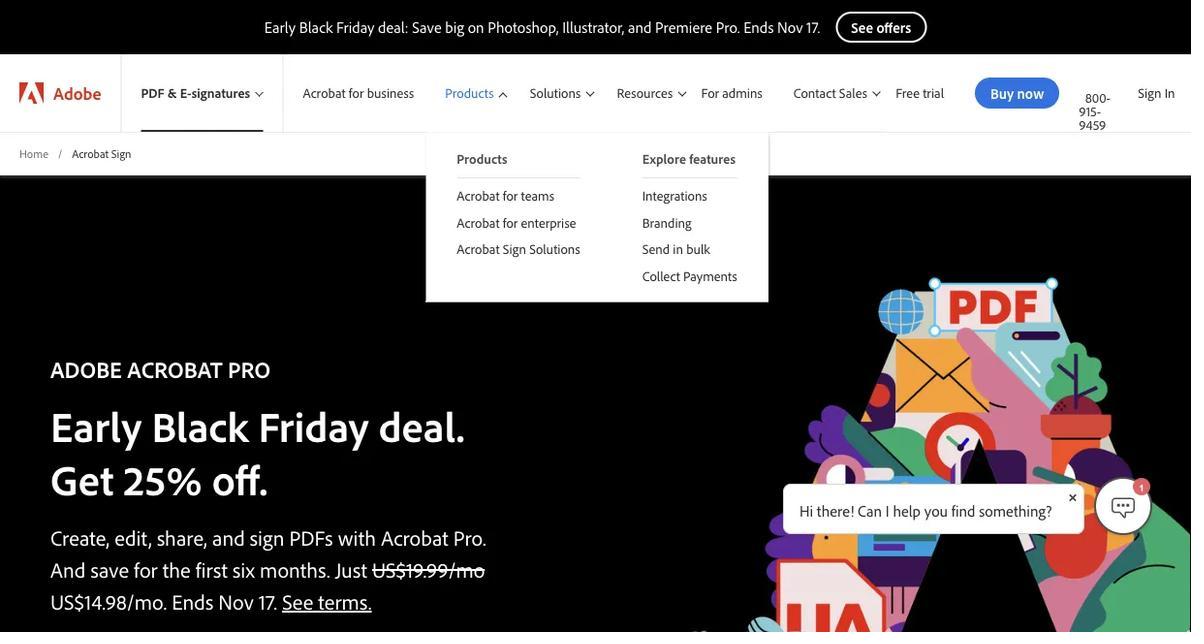 Task type: vqa. For each thing, say whether or not it's contained in the screenshot.
HEADING
no



Task type: describe. For each thing, give the bounding box(es) containing it.
pdf & e-signatures button
[[122, 54, 283, 132]]

for admins link
[[690, 54, 775, 132]]

the
[[163, 555, 191, 583]]

acrobat for acrobat for enterprise
[[457, 214, 500, 231]]

sign inside button
[[1139, 84, 1162, 101]]

resources
[[617, 85, 673, 102]]

on
[[468, 17, 485, 37]]

home
[[19, 146, 48, 160]]

acrobat for teams link
[[426, 178, 612, 209]]

0 vertical spatial 17.
[[807, 17, 821, 37]]

help
[[893, 501, 921, 521]]

big
[[445, 17, 464, 37]]

pro. inside the "create, edit, share, and sign pdfs with acrobat pro. and save for the first six months. just"
[[454, 523, 486, 551]]

collect
[[643, 267, 680, 284]]

integrations
[[643, 187, 708, 204]]

for inside the "create, edit, share, and sign pdfs with acrobat pro. and save for the first six months. just"
[[134, 555, 158, 583]]

resources button
[[598, 54, 690, 132]]

sign in button
[[1135, 77, 1180, 110]]

just
[[335, 555, 367, 583]]

and inside the "create, edit, share, and sign pdfs with acrobat pro. and save for the first six months. just"
[[212, 523, 245, 551]]

integrations link
[[612, 178, 769, 209]]

915-
[[1079, 103, 1102, 120]]

adobe
[[53, 82, 101, 104]]

payments
[[684, 267, 738, 284]]

and
[[50, 555, 86, 583]]

1 vertical spatial products
[[457, 150, 508, 167]]

enterprise
[[521, 214, 576, 231]]

acrobat sign
[[72, 146, 131, 160]]

black for big
[[299, 17, 333, 37]]

something?
[[979, 501, 1053, 521]]

save
[[91, 555, 129, 583]]

months.
[[260, 555, 330, 583]]

acrobat sign solutions
[[457, 241, 581, 258]]

adobe
[[50, 354, 122, 383]]

save
[[412, 17, 442, 37]]

trial
[[923, 85, 945, 102]]

800- 915- 9459
[[1079, 89, 1111, 133]]

home link
[[19, 145, 48, 162]]

sign in
[[1139, 84, 1176, 101]]

off.
[[212, 452, 268, 505]]

can
[[858, 501, 883, 521]]

pdfs
[[289, 523, 333, 551]]

share,
[[157, 523, 207, 551]]

sign
[[250, 523, 284, 551]]

terms.
[[318, 587, 372, 615]]

free
[[896, 85, 920, 102]]

us$19.99/mo
[[372, 555, 485, 583]]

teams
[[521, 187, 555, 204]]

first
[[196, 555, 228, 583]]

early black friday deal. get 25% off.
[[50, 398, 465, 505]]

hi
[[800, 501, 814, 521]]

in
[[1165, 84, 1176, 101]]

collect payments
[[643, 267, 738, 284]]

in
[[673, 241, 684, 258]]

1 button
[[1095, 477, 1153, 535]]

send in bulk link
[[612, 236, 769, 263]]

contact sales
[[794, 84, 868, 101]]

acrobat sign solutions link
[[426, 236, 612, 263]]

business
[[367, 85, 414, 102]]

explore features
[[643, 150, 736, 167]]

&
[[168, 85, 177, 102]]

acrobat for acrobat sign solutions
[[457, 241, 500, 258]]

create, edit, share, and sign pdfs with acrobat pro. and save for the first six months. just
[[50, 523, 486, 583]]

acrobat for acrobat sign
[[72, 146, 109, 160]]

collect payments link
[[612, 263, 769, 289]]

acrobat for acrobat for teams
[[457, 187, 500, 204]]

products inside "popup button"
[[445, 85, 494, 102]]

acrobat for enterprise link
[[426, 209, 612, 236]]

edit,
[[115, 523, 152, 551]]

for admins
[[702, 85, 763, 102]]

six
[[233, 555, 255, 583]]

2 solutions from the top
[[530, 241, 581, 258]]

solutions inside dropdown button
[[530, 85, 581, 102]]

acrobat
[[127, 354, 223, 383]]

branding
[[643, 214, 692, 231]]

for for enterprise
[[503, 214, 518, 231]]

for for teams
[[503, 187, 518, 204]]

0 vertical spatial and
[[628, 17, 652, 37]]

pdf
[[141, 85, 164, 102]]



Task type: locate. For each thing, give the bounding box(es) containing it.
1
[[1140, 482, 1145, 493]]

acrobat left business at the top of the page
[[303, 85, 346, 102]]

products button
[[426, 54, 511, 132]]

1 vertical spatial pro.
[[454, 523, 486, 551]]

adobe acrobat pro
[[50, 354, 271, 383]]

acrobat
[[303, 85, 346, 102], [72, 146, 109, 160], [457, 187, 500, 204], [457, 214, 500, 231], [457, 241, 500, 258], [381, 523, 449, 551]]

.
[[163, 587, 167, 615]]

solutions button
[[511, 54, 598, 132]]

17. left see
[[259, 587, 277, 615]]

branding link
[[612, 209, 769, 236]]

early for early black friday deal: save big on photoshop, illustrator, and premiere pro. ends nov 17.
[[264, 17, 296, 37]]

admins
[[723, 85, 763, 102]]

sign
[[1139, 84, 1162, 101], [111, 146, 131, 160], [503, 241, 526, 258]]

0 vertical spatial friday
[[337, 17, 375, 37]]

0 vertical spatial products
[[445, 85, 494, 102]]

photoshop,
[[488, 17, 559, 37]]

hi there! can i help you find something?
[[800, 501, 1053, 521]]

free trial
[[896, 85, 945, 102]]

0 horizontal spatial sign
[[111, 146, 131, 160]]

0 vertical spatial sign
[[1139, 84, 1162, 101]]

0 vertical spatial ends
[[744, 17, 774, 37]]

for down acrobat for teams
[[503, 214, 518, 231]]

17. up the contact
[[807, 17, 821, 37]]

black up acrobat for business link on the top
[[299, 17, 333, 37]]

explore
[[643, 150, 686, 167]]

for
[[349, 85, 364, 102], [503, 187, 518, 204], [503, 214, 518, 231], [134, 555, 158, 583]]

acrobat right home at the top of page
[[72, 146, 109, 160]]

25%
[[123, 452, 202, 505]]

contact sales button
[[775, 54, 885, 132]]

1 vertical spatial nov
[[219, 587, 254, 615]]

pro. right premiere in the top right of the page
[[716, 17, 740, 37]]

acrobat for teams
[[457, 187, 555, 204]]

friday left deal:
[[337, 17, 375, 37]]

premiere
[[656, 17, 713, 37]]

and left premiere in the top right of the page
[[628, 17, 652, 37]]

sign for acrobat sign solutions
[[503, 241, 526, 258]]

send in bulk
[[643, 241, 711, 258]]

products down the on
[[445, 85, 494, 102]]

sign for acrobat sign
[[111, 146, 131, 160]]

ends up 'admins'
[[744, 17, 774, 37]]

1 vertical spatial black
[[152, 398, 249, 452]]

acrobat up us$19.99/mo
[[381, 523, 449, 551]]

0 vertical spatial pro.
[[716, 17, 740, 37]]

there!
[[817, 501, 855, 521]]

early for early black friday deal. get 25% off.
[[50, 398, 142, 452]]

sales
[[839, 84, 868, 101]]

early inside early black friday deal. get 25% off.
[[50, 398, 142, 452]]

1 vertical spatial solutions
[[530, 241, 581, 258]]

1 horizontal spatial sign
[[503, 241, 526, 258]]

e-
[[180, 85, 192, 102]]

send
[[643, 241, 670, 258]]

nov
[[778, 17, 803, 37], [219, 587, 254, 615]]

1 horizontal spatial early
[[264, 17, 296, 37]]

with
[[338, 523, 376, 551]]

friday down pro
[[258, 398, 369, 452]]

see
[[282, 587, 313, 615]]

black inside early black friday deal. get 25% off.
[[152, 398, 249, 452]]

2 vertical spatial sign
[[503, 241, 526, 258]]

us$19.99/mo us$14.98/mo . ends nov 17. see terms.
[[50, 555, 485, 615]]

sign down acrobat for enterprise
[[503, 241, 526, 258]]

deal.
[[379, 398, 465, 452]]

1 vertical spatial and
[[212, 523, 245, 551]]

0 horizontal spatial early
[[50, 398, 142, 452]]

black for 25%
[[152, 398, 249, 452]]

and up the six
[[212, 523, 245, 551]]

for left business at the top of the page
[[349, 85, 364, 102]]

and
[[628, 17, 652, 37], [212, 523, 245, 551]]

17.
[[807, 17, 821, 37], [259, 587, 277, 615]]

acrobat for business link
[[284, 54, 426, 132]]

early black friday deal: save big on photoshop, illustrator, and premiere pro. ends nov 17.
[[264, 17, 821, 37]]

free trial link
[[885, 54, 956, 132]]

for for business
[[349, 85, 364, 102]]

0 vertical spatial nov
[[778, 17, 803, 37]]

bulk
[[687, 241, 711, 258]]

acrobat up acrobat for enterprise
[[457, 187, 500, 204]]

for
[[702, 85, 719, 102]]

find
[[952, 501, 976, 521]]

0 horizontal spatial black
[[152, 398, 249, 452]]

illustrator,
[[563, 17, 625, 37]]

sign left in
[[1139, 84, 1162, 101]]

ends right .
[[172, 587, 214, 615]]

800- 915- 9459 link
[[1079, 89, 1111, 133]]

for left "teams"
[[503, 187, 518, 204]]

acrobat down acrobat for enterprise
[[457, 241, 500, 258]]

acrobat for acrobat for business
[[303, 85, 346, 102]]

ends inside us$19.99/mo us$14.98/mo . ends nov 17. see terms.
[[172, 587, 214, 615]]

black
[[299, 17, 333, 37], [152, 398, 249, 452]]

2 horizontal spatial sign
[[1139, 84, 1162, 101]]

acrobat for business
[[303, 85, 414, 102]]

signatures
[[192, 85, 250, 102]]

0 vertical spatial early
[[264, 17, 296, 37]]

nov down the six
[[219, 587, 254, 615]]

solutions
[[530, 85, 581, 102], [530, 241, 581, 258]]

pro
[[228, 354, 271, 383]]

1 vertical spatial 17.
[[259, 587, 277, 615]]

1 vertical spatial ends
[[172, 587, 214, 615]]

nov up the contact
[[778, 17, 803, 37]]

acrobat for enterprise
[[457, 214, 576, 231]]

1 solutions from the top
[[530, 85, 581, 102]]

products
[[445, 85, 494, 102], [457, 150, 508, 167]]

friday for deal:
[[337, 17, 375, 37]]

0 horizontal spatial pro.
[[454, 523, 486, 551]]

1 horizontal spatial black
[[299, 17, 333, 37]]

pro. up us$19.99/mo
[[454, 523, 486, 551]]

friday for deal.
[[258, 398, 369, 452]]

black down acrobat
[[152, 398, 249, 452]]

solutions down "early black friday deal: save big on photoshop, illustrator, and premiere pro. ends nov 17."
[[530, 85, 581, 102]]

pdf & e-signatures
[[141, 85, 250, 102]]

0 horizontal spatial nov
[[219, 587, 254, 615]]

friday inside early black friday deal. get 25% off.
[[258, 398, 369, 452]]

0 horizontal spatial ends
[[172, 587, 214, 615]]

create,
[[50, 523, 110, 551]]

800-
[[1086, 89, 1111, 106]]

us$14.98/mo
[[50, 587, 163, 615]]

adobe link
[[0, 54, 121, 132]]

acrobat inside the "create, edit, share, and sign pdfs with acrobat pro. and save for the first six months. just"
[[381, 523, 449, 551]]

deal:
[[378, 17, 409, 37]]

i
[[886, 501, 890, 521]]

for left the
[[134, 555, 158, 583]]

acrobat down acrobat for teams
[[457, 214, 500, 231]]

products up acrobat for teams
[[457, 150, 508, 167]]

0 horizontal spatial 17.
[[259, 587, 277, 615]]

1 horizontal spatial ends
[[744, 17, 774, 37]]

1 vertical spatial sign
[[111, 146, 131, 160]]

0 vertical spatial black
[[299, 17, 333, 37]]

see terms. link
[[282, 587, 372, 615]]

contact
[[794, 84, 836, 101]]

1 vertical spatial friday
[[258, 398, 369, 452]]

0 vertical spatial solutions
[[530, 85, 581, 102]]

nov inside us$19.99/mo us$14.98/mo . ends nov 17. see terms.
[[219, 587, 254, 615]]

17. inside us$19.99/mo us$14.98/mo . ends nov 17. see terms.
[[259, 587, 277, 615]]

solutions down enterprise
[[530, 241, 581, 258]]

you
[[925, 501, 948, 521]]

0 horizontal spatial and
[[212, 523, 245, 551]]

sign down adobe link
[[111, 146, 131, 160]]

9459
[[1079, 116, 1107, 133]]

1 horizontal spatial pro.
[[716, 17, 740, 37]]

1 vertical spatial early
[[50, 398, 142, 452]]

1 horizontal spatial nov
[[778, 17, 803, 37]]

friday
[[337, 17, 375, 37], [258, 398, 369, 452]]

1 horizontal spatial 17.
[[807, 17, 821, 37]]

1 horizontal spatial and
[[628, 17, 652, 37]]

features
[[690, 150, 736, 167]]

get
[[50, 452, 114, 505]]



